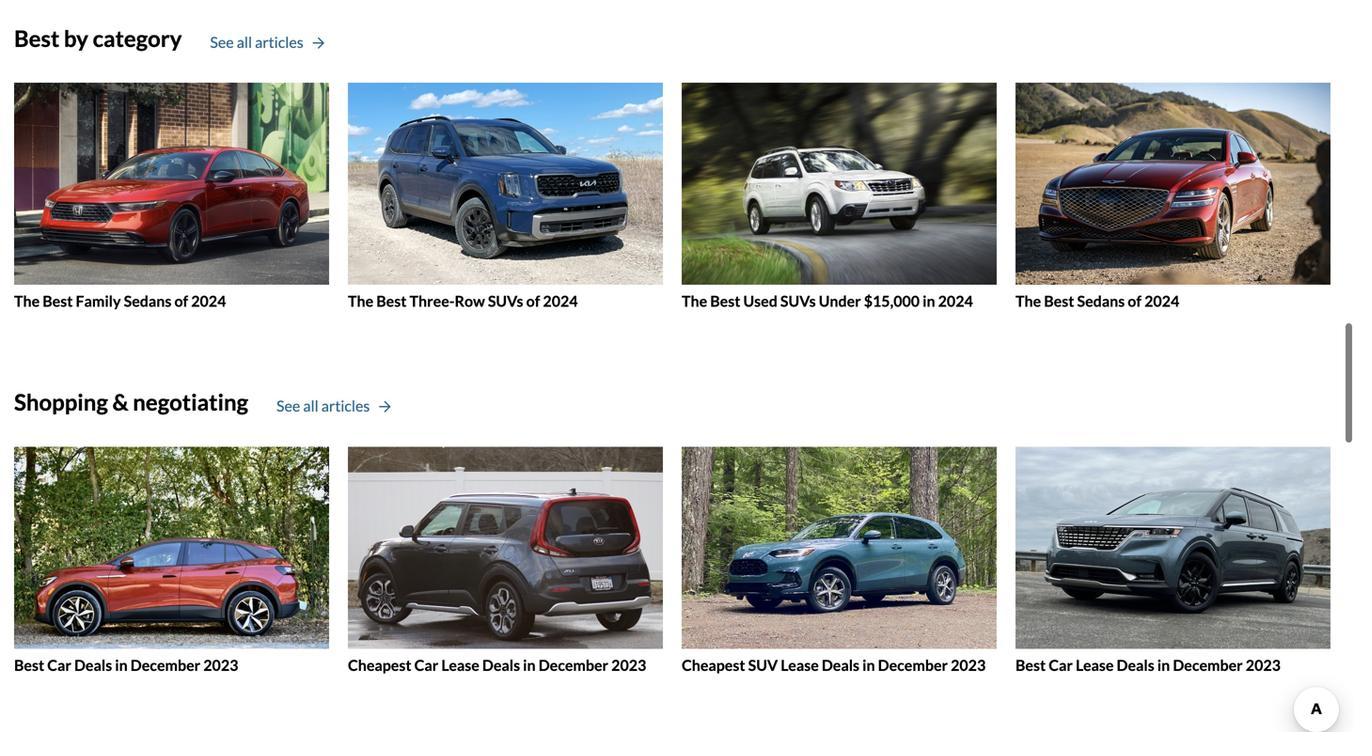 Task type: locate. For each thing, give the bounding box(es) containing it.
2 lease from the left
[[781, 656, 819, 675]]

family
[[76, 292, 121, 310]]

see for shopping & negotiating
[[277, 397, 300, 415]]

1 horizontal spatial suvs
[[780, 292, 816, 310]]

the best used suvs under $15,000 in 2024 link
[[682, 83, 997, 311]]

1 vertical spatial arrow right image
[[379, 401, 391, 414]]

1 vertical spatial see all articles
[[277, 397, 370, 415]]

2 2023 from the left
[[611, 656, 646, 675]]

the inside 'link'
[[348, 292, 374, 310]]

suvs right row
[[488, 292, 523, 310]]

lease for cheapest suv lease deals in december 2023
[[781, 656, 819, 675]]

1 horizontal spatial arrow right image
[[379, 401, 391, 414]]

1 car from the left
[[47, 656, 71, 675]]

1 2024 from the left
[[191, 292, 226, 310]]

0 horizontal spatial all
[[237, 33, 252, 51]]

suvs inside 'link'
[[488, 292, 523, 310]]

1 cheapest from the left
[[348, 656, 411, 675]]

0 vertical spatial arrow right image
[[313, 36, 324, 50]]

best by category
[[14, 25, 182, 52]]

shopping & negotiating
[[14, 389, 248, 416]]

3 december from the left
[[878, 656, 948, 675]]

in
[[923, 292, 935, 310], [115, 656, 128, 675], [523, 656, 536, 675], [863, 656, 875, 675], [1158, 656, 1170, 675]]

0 vertical spatial see all articles link
[[210, 31, 324, 53]]

3 the from the left
[[682, 292, 707, 310]]

0 horizontal spatial see
[[210, 33, 234, 51]]

2024 inside the best sedans of 2024 link
[[1145, 292, 1180, 310]]

4 2023 from the left
[[1246, 656, 1281, 675]]

december
[[131, 656, 200, 675], [539, 656, 609, 675], [878, 656, 948, 675], [1173, 656, 1243, 675]]

0 horizontal spatial suvs
[[488, 292, 523, 310]]

3 deals from the left
[[822, 656, 860, 675]]

2 horizontal spatial car
[[1049, 656, 1073, 675]]

4 2024 from the left
[[1145, 292, 1180, 310]]

1 horizontal spatial articles
[[321, 397, 370, 415]]

1 vertical spatial articles
[[321, 397, 370, 415]]

lease for best car lease deals in december 2023
[[1076, 656, 1114, 675]]

2023
[[203, 656, 238, 675], [611, 656, 646, 675], [951, 656, 986, 675], [1246, 656, 1281, 675]]

1 horizontal spatial of
[[526, 292, 540, 310]]

see all articles
[[210, 33, 303, 51], [277, 397, 370, 415]]

best
[[14, 25, 59, 52], [43, 292, 73, 310], [376, 292, 407, 310], [710, 292, 741, 310], [1044, 292, 1074, 310], [14, 656, 44, 675], [1016, 656, 1046, 675]]

sedans
[[124, 292, 172, 310], [1077, 292, 1125, 310]]

2024 inside "the best used suvs under $15,000 in 2024" link
[[938, 292, 973, 310]]

the best three-row suvs of 2024
[[348, 292, 578, 310]]

1 deals from the left
[[74, 656, 112, 675]]

1 vertical spatial all
[[303, 397, 319, 415]]

1 2023 from the left
[[203, 656, 238, 675]]

$15,000
[[864, 292, 920, 310]]

car for cheapest car lease deals in december 2023
[[414, 656, 439, 675]]

2024
[[191, 292, 226, 310], [543, 292, 578, 310], [938, 292, 973, 310], [1145, 292, 1180, 310]]

see
[[210, 33, 234, 51], [277, 397, 300, 415]]

2 2024 from the left
[[543, 292, 578, 310]]

of
[[174, 292, 188, 310], [526, 292, 540, 310], [1128, 292, 1142, 310]]

0 horizontal spatial sedans
[[124, 292, 172, 310]]

0 vertical spatial all
[[237, 33, 252, 51]]

the best sedans of 2024 link
[[1016, 83, 1331, 311]]

1 horizontal spatial cheapest
[[682, 656, 745, 675]]

3 car from the left
[[1049, 656, 1073, 675]]

0 horizontal spatial arrow right image
[[313, 36, 324, 50]]

suv
[[748, 656, 778, 675]]

1 lease from the left
[[441, 656, 479, 675]]

3 2024 from the left
[[938, 292, 973, 310]]

category
[[93, 25, 182, 52]]

4 the from the left
[[1016, 292, 1041, 310]]

2 car from the left
[[414, 656, 439, 675]]

suvs
[[488, 292, 523, 310], [780, 292, 816, 310]]

cheapest car lease deals in december 2023
[[348, 656, 646, 675]]

2 horizontal spatial lease
[[1076, 656, 1114, 675]]

1 horizontal spatial all
[[303, 397, 319, 415]]

lease for cheapest car lease deals in december 2023
[[441, 656, 479, 675]]

best car lease deals in december 2023 image
[[1016, 447, 1331, 649]]

the best family sedans of 2024 link
[[14, 83, 329, 311]]

0 horizontal spatial cheapest
[[348, 656, 411, 675]]

2 deals from the left
[[482, 656, 520, 675]]

under
[[819, 292, 861, 310]]

0 horizontal spatial car
[[47, 656, 71, 675]]

cheapest car lease deals in december 2023 image
[[348, 447, 663, 649]]

arrow right image for shopping & negotiating
[[379, 401, 391, 414]]

2 sedans from the left
[[1077, 292, 1125, 310]]

4 deals from the left
[[1117, 656, 1155, 675]]

0 horizontal spatial lease
[[441, 656, 479, 675]]

car for best car deals in december 2023
[[47, 656, 71, 675]]

the for the best three-row suvs of 2024
[[348, 292, 374, 310]]

arrow right image
[[313, 36, 324, 50], [379, 401, 391, 414]]

suvs right used
[[780, 292, 816, 310]]

see all articles link
[[210, 31, 324, 53], [277, 395, 391, 418]]

cheapest suv lease deals in december 2023 image
[[682, 447, 997, 649]]

1 horizontal spatial see
[[277, 397, 300, 415]]

the for the best used suvs under $15,000 in 2024
[[682, 292, 707, 310]]

all for category
[[237, 33, 252, 51]]

1 horizontal spatial sedans
[[1077, 292, 1125, 310]]

0 horizontal spatial articles
[[255, 33, 303, 51]]

2 cheapest from the left
[[682, 656, 745, 675]]

2 horizontal spatial of
[[1128, 292, 1142, 310]]

4 december from the left
[[1173, 656, 1243, 675]]

cheapest for cheapest suv lease deals in december 2023
[[682, 656, 745, 675]]

0 horizontal spatial of
[[174, 292, 188, 310]]

1 the from the left
[[14, 292, 40, 310]]

articles
[[255, 33, 303, 51], [321, 397, 370, 415]]

lease
[[441, 656, 479, 675], [781, 656, 819, 675], [1076, 656, 1114, 675]]

all
[[237, 33, 252, 51], [303, 397, 319, 415]]

2 december from the left
[[539, 656, 609, 675]]

1 vertical spatial see
[[277, 397, 300, 415]]

in for cheapest car lease deals in december 2023
[[523, 656, 536, 675]]

cheapest suv lease deals in december 2023
[[682, 656, 986, 675]]

1 horizontal spatial lease
[[781, 656, 819, 675]]

2 of from the left
[[526, 292, 540, 310]]

cheapest
[[348, 656, 411, 675], [682, 656, 745, 675]]

3 lease from the left
[[1076, 656, 1114, 675]]

1 suvs from the left
[[488, 292, 523, 310]]

3 2023 from the left
[[951, 656, 986, 675]]

0 vertical spatial see all articles
[[210, 33, 303, 51]]

articles for negotiating
[[321, 397, 370, 415]]

0 vertical spatial see
[[210, 33, 234, 51]]

2 the from the left
[[348, 292, 374, 310]]

shopping
[[14, 389, 108, 416]]

the best three-row suvs of 2024 link
[[348, 83, 663, 311]]

deals for best car lease deals in december 2023
[[1117, 656, 1155, 675]]

the
[[14, 292, 40, 310], [348, 292, 374, 310], [682, 292, 707, 310], [1016, 292, 1041, 310]]

deals
[[74, 656, 112, 675], [482, 656, 520, 675], [822, 656, 860, 675], [1117, 656, 1155, 675]]

0 vertical spatial articles
[[255, 33, 303, 51]]

of inside 'link'
[[526, 292, 540, 310]]

car
[[47, 656, 71, 675], [414, 656, 439, 675], [1049, 656, 1073, 675]]

1 vertical spatial see all articles link
[[277, 395, 391, 418]]

cheapest car lease deals in december 2023 link
[[348, 447, 663, 675]]

1 horizontal spatial car
[[414, 656, 439, 675]]



Task type: describe. For each thing, give the bounding box(es) containing it.
december for best car lease deals in december 2023
[[1173, 656, 1243, 675]]

1 of from the left
[[174, 292, 188, 310]]

best car deals in december 2023 link
[[14, 447, 329, 675]]

cheapest for cheapest car lease deals in december 2023
[[348, 656, 411, 675]]

in for cheapest suv lease deals in december 2023
[[863, 656, 875, 675]]

deals for cheapest car lease deals in december 2023
[[482, 656, 520, 675]]

2024 inside the best family sedans of 2024 link
[[191, 292, 226, 310]]

3 of from the left
[[1128, 292, 1142, 310]]

2024 inside the best three-row suvs of 2024 'link'
[[543, 292, 578, 310]]

best car deals in december 2023
[[14, 656, 238, 675]]

the best used suvs under $15,000 in 2024 image
[[682, 83, 997, 285]]

the for the best family sedans of 2024
[[14, 292, 40, 310]]

all for negotiating
[[303, 397, 319, 415]]

see all articles for best by category
[[210, 33, 303, 51]]

car for best car lease deals in december 2023
[[1049, 656, 1073, 675]]

by
[[64, 25, 88, 52]]

1 december from the left
[[131, 656, 200, 675]]

2 suvs from the left
[[780, 292, 816, 310]]

in for best car lease deals in december 2023
[[1158, 656, 1170, 675]]

see for best by category
[[210, 33, 234, 51]]

best car lease deals in december 2023
[[1016, 656, 1281, 675]]

used
[[743, 292, 778, 310]]

the best family sedans of 2024 image
[[14, 83, 329, 285]]

december for cheapest car lease deals in december 2023
[[539, 656, 609, 675]]

three-
[[410, 292, 455, 310]]

see all articles link for shopping & negotiating
[[277, 395, 391, 418]]

the for the best sedans of 2024
[[1016, 292, 1041, 310]]

best inside 'link'
[[376, 292, 407, 310]]

1 sedans from the left
[[124, 292, 172, 310]]

arrow right image for best by category
[[313, 36, 324, 50]]

december for cheapest suv lease deals in december 2023
[[878, 656, 948, 675]]

see all articles for shopping & negotiating
[[277, 397, 370, 415]]

negotiating
[[133, 389, 248, 416]]

the best used suvs under $15,000 in 2024
[[682, 292, 973, 310]]

2023 for cheapest car lease deals in december 2023
[[611, 656, 646, 675]]

row
[[455, 292, 485, 310]]

deals for cheapest suv lease deals in december 2023
[[822, 656, 860, 675]]

&
[[112, 389, 129, 416]]

the best family sedans of 2024
[[14, 292, 226, 310]]

articles for category
[[255, 33, 303, 51]]

the best sedans of 2024 image
[[1016, 83, 1331, 285]]

see all articles link for best by category
[[210, 31, 324, 53]]

the best sedans of 2024
[[1016, 292, 1180, 310]]

best car lease deals in december 2023 link
[[1016, 447, 1331, 675]]

the best three-row suvs of 2024 image
[[348, 83, 663, 285]]

cheapest suv lease deals in december 2023 link
[[682, 447, 997, 675]]

2023 for best car lease deals in december 2023
[[1246, 656, 1281, 675]]

2023 for cheapest suv lease deals in december 2023
[[951, 656, 986, 675]]

best car deals in december 2023 image
[[14, 447, 329, 649]]



Task type: vqa. For each thing, say whether or not it's contained in the screenshot.
spring
no



